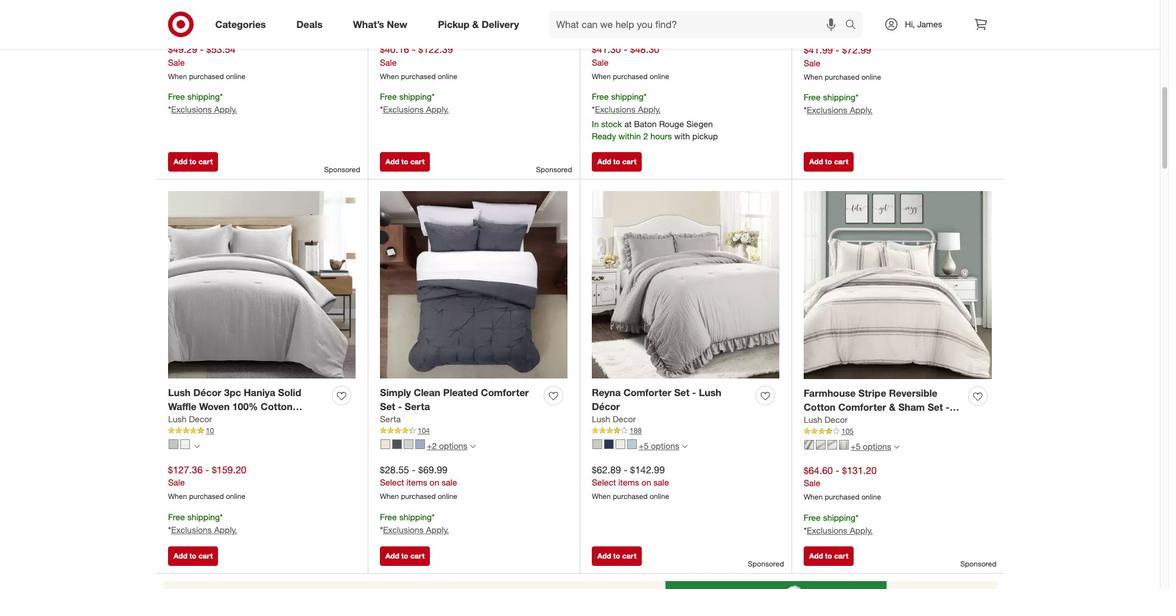 Task type: vqa. For each thing, say whether or not it's contained in the screenshot.
the top be
no



Task type: describe. For each thing, give the bounding box(es) containing it.
blush image
[[381, 440, 390, 450]]

when inside $28.55 - $69.99 select items on sale when purchased online
[[380, 492, 399, 501]]

deals link
[[286, 11, 338, 38]]

advertisement region
[[156, 581, 1004, 590]]

online inside $62.89 - $142.99 select items on sale when purchased online
[[650, 492, 669, 501]]

sponsored for $53.54
[[324, 165, 360, 174]]

exclusions down "$49.29 - $53.54 sale when purchased online"
[[171, 104, 212, 115]]

comforter inside reyna comforter set - lush décor
[[624, 387, 672, 399]]

$64.60
[[804, 464, 833, 477]]

free shipping * * exclusions apply. down $64.60 - $131.20 sale when purchased online
[[804, 513, 873, 536]]

$40.16 - $122.39 sale when purchased online
[[380, 43, 457, 81]]

online for $41.30 - $48.30
[[650, 72, 669, 81]]

exclusions down $28.55 - $69.99 select items on sale when purchased online
[[383, 525, 424, 535]]

farmhouse stripe reversible cotton comforter & sham set - lush décor link
[[804, 387, 963, 427]]

pickup & delivery link
[[428, 11, 534, 38]]

clean
[[414, 387, 441, 399]]

free down $64.60 - $131.20 sale when purchased online
[[804, 513, 821, 523]]

10 link
[[168, 426, 356, 437]]

lush décor 3pc haniya solid waffle woven 100% cotton textured comforter set
[[168, 387, 301, 427]]

rouge
[[659, 119, 684, 129]]

free shipping * * exclusions apply. down $28.55 - $69.99 select items on sale when purchased online
[[380, 512, 449, 535]]

188
[[630, 427, 642, 436]]

+5 for $131.20
[[851, 441, 861, 452]]

décor inside reyna comforter set - lush décor
[[592, 400, 620, 413]]

shipping inside the free shipping * * exclusions apply. in stock at  baton rouge siegen ready within 2 hours with pickup
[[611, 92, 644, 102]]

sale for $49.29
[[168, 57, 185, 67]]

apply. down $64.60 - $131.20 sale when purchased online
[[850, 526, 873, 536]]

purchased for $64.60
[[825, 493, 860, 502]]

categories
[[215, 18, 266, 30]]

apply. down "$49.29 - $53.54 sale when purchased online"
[[214, 104, 237, 115]]

what's
[[353, 18, 384, 30]]

free shipping * * exclusions apply. down $127.36 - $159.20 sale when purchased online
[[168, 512, 237, 535]]

100%
[[232, 400, 258, 413]]

decor for reyna
[[613, 414, 636, 425]]

lush inside farmhouse stripe reversible cotton comforter & sham set - lush décor
[[804, 415, 826, 427]]

farmhouse
[[804, 387, 856, 399]]

$127.36
[[168, 464, 203, 476]]

waffle
[[168, 400, 196, 413]]

1 white image from the left
[[180, 440, 190, 450]]

lush décor 3pc haniya solid waffle woven 100% cotton textured comforter set link
[[168, 386, 327, 427]]

ready
[[592, 131, 616, 141]]

exclusions apply. button down $41.99 - $72.99 sale when purchased online
[[807, 104, 873, 117]]

exclusions inside the free shipping * * exclusions apply. in stock at  baton rouge siegen ready within 2 hours with pickup
[[595, 104, 636, 115]]

haniya
[[244, 387, 275, 399]]

- inside simply clean pleated comforter set - serta
[[398, 400, 402, 413]]

+5 for $142.99
[[639, 441, 649, 451]]

$131.20
[[842, 464, 877, 477]]

options for $69.99
[[439, 441, 468, 451]]

$62.89 - $142.99 select items on sale when purchased online
[[592, 464, 669, 501]]

$28.55
[[380, 464, 409, 476]]

exclusions apply. button up at
[[595, 104, 661, 116]]

+2 options button
[[375, 436, 481, 456]]

apply. down $41.99 - $72.99 sale when purchased online
[[850, 105, 873, 115]]

navy image
[[604, 440, 614, 450]]

all colors + 5 more colors element for $62.89 - $142.99
[[682, 443, 687, 450]]

free down "$49.29 - $53.54 sale when purchased online"
[[168, 92, 185, 102]]

558
[[842, 6, 854, 16]]

$127.36 - $159.20 sale when purchased online
[[168, 464, 247, 501]]

online for $40.16 - $122.39
[[438, 72, 457, 81]]

light gray image
[[593, 440, 602, 450]]

1 horizontal spatial gray image
[[839, 440, 849, 450]]

apply. down $40.16 - $122.39 sale when purchased online at top
[[426, 104, 449, 115]]

apply. down $28.55 - $69.99 select items on sale when purchased online
[[426, 525, 449, 535]]

on for $69.99
[[430, 478, 439, 488]]

pickup & delivery
[[438, 18, 519, 30]]

188 link
[[592, 426, 780, 437]]

woven
[[199, 400, 230, 413]]

$28.55 - $69.99 select items on sale when purchased online
[[380, 464, 457, 501]]

purchased for $127.36
[[189, 492, 224, 501]]

free shipping * * exclusions apply. down "$49.29 - $53.54 sale when purchased online"
[[168, 92, 237, 115]]

delivery
[[482, 18, 519, 30]]

- for $28.55 - $69.99
[[412, 464, 416, 476]]

shipping down $41.99 - $72.99 sale when purchased online
[[823, 92, 856, 103]]

$49.29 - $53.54 sale when purchased online
[[168, 43, 245, 81]]

solid
[[278, 387, 301, 399]]

set inside reyna comforter set - lush décor
[[674, 387, 690, 399]]

free down $28.55 - $69.99 select items on sale when purchased online
[[380, 512, 397, 523]]

decor for lush
[[189, 414, 212, 425]]

baton
[[634, 119, 657, 129]]

lush decor for farmhouse stripe reversible cotton comforter & sham set - lush décor
[[804, 415, 848, 425]]

sale for $28.55 - $69.99
[[442, 478, 457, 488]]

105 link
[[804, 427, 992, 437]]

pickup
[[693, 131, 718, 141]]

sponsored for $122.39
[[536, 165, 572, 174]]

online for $127.36 - $159.20
[[226, 492, 245, 501]]

101
[[630, 6, 642, 15]]

free shipping * * exclusions apply. in stock at  baton rouge siegen ready within 2 hours with pickup
[[592, 92, 718, 141]]

exclusions apply. button down "$49.29 - $53.54 sale when purchased online"
[[171, 104, 237, 116]]

0 horizontal spatial blue image
[[627, 440, 637, 450]]

$142.99
[[630, 464, 665, 476]]

3pc
[[224, 387, 241, 399]]

search button
[[840, 11, 869, 40]]

sale for $62.89 - $142.99
[[654, 478, 669, 488]]

$159.20
[[212, 464, 247, 476]]

105
[[842, 427, 854, 436]]

simply clean pleated comforter set - serta
[[380, 387, 529, 413]]

shipping down $127.36 - $159.20 sale when purchased online
[[187, 512, 220, 523]]

all colors image
[[194, 444, 200, 449]]

shipping down $28.55 - $69.99 select items on sale when purchased online
[[399, 512, 432, 523]]

on for $142.99
[[642, 478, 651, 488]]

+5 options for $62.89 - $142.99
[[639, 441, 680, 451]]

exclusions down $40.16 - $122.39 sale when purchased online at top
[[383, 104, 424, 115]]

sponsored for $131.20
[[961, 559, 997, 569]]

pleated
[[443, 387, 478, 399]]

reversible
[[889, 387, 938, 399]]

serta inside simply clean pleated comforter set - serta
[[405, 400, 430, 413]]

- for $41.30 - $48.30
[[624, 43, 628, 55]]

online for $64.60 - $131.20
[[862, 493, 881, 502]]

simply clean pleated comforter set - serta link
[[380, 386, 539, 414]]

purchased for $40.16
[[401, 72, 436, 81]]

items for $69.99
[[407, 478, 427, 488]]

deals
[[296, 18, 323, 30]]

sponsored for $142.99
[[748, 559, 784, 569]]

+5 options for $64.60 - $131.20
[[851, 441, 891, 452]]

when for $127.36
[[168, 492, 187, 501]]

cotton inside farmhouse stripe reversible cotton comforter & sham set - lush décor
[[804, 401, 836, 413]]

apply. down $127.36 - $159.20 sale when purchased online
[[214, 525, 237, 535]]

when inside $62.89 - $142.99 select items on sale when purchased online
[[592, 492, 611, 501]]

+2
[[427, 441, 437, 451]]

exclusions apply. button down $64.60 - $131.20 sale when purchased online
[[807, 525, 873, 537]]

when for $64.60
[[804, 493, 823, 502]]

+5 options button for $131.20
[[799, 437, 905, 457]]

when for $40.16
[[380, 72, 399, 81]]

decor for farmhouse
[[825, 415, 848, 425]]

sale for $41.99
[[804, 58, 821, 68]]

lush decor for reyna comforter set - lush décor
[[592, 414, 636, 425]]

categories link
[[205, 11, 281, 38]]

exclusions down $41.99 - $72.99 sale when purchased online
[[807, 105, 848, 115]]

décor inside farmhouse stripe reversible cotton comforter & sham set - lush décor
[[829, 415, 857, 427]]

all colors + 5 more colors element for $64.60 - $131.20
[[894, 443, 899, 450]]

stripe
[[859, 387, 886, 399]]

$69.99
[[418, 464, 448, 476]]

What can we help you find? suggestions appear below search field
[[549, 11, 849, 38]]

- for $127.36 - $159.20
[[205, 464, 209, 476]]

purchased for $49.29
[[189, 72, 224, 81]]

new
[[387, 18, 408, 30]]

free down $40.16 - $122.39 sale when purchased online at top
[[380, 92, 397, 102]]

$48.30
[[630, 43, 660, 55]]

- for $49.29 - $53.54
[[200, 43, 204, 55]]

stock
[[601, 119, 622, 129]]

0 horizontal spatial gray image
[[404, 440, 414, 450]]

all colors + 5 more colors image for $131.20
[[894, 445, 899, 450]]

simply
[[380, 387, 411, 399]]

exclusions down $127.36 - $159.20 sale when purchased online
[[171, 525, 212, 535]]

black image
[[805, 440, 814, 450]]



Task type: locate. For each thing, give the bounding box(es) containing it.
$41.99
[[804, 44, 833, 56]]

select inside $62.89 - $142.99 select items on sale when purchased online
[[592, 478, 616, 488]]

1 horizontal spatial all colors + 5 more colors image
[[894, 445, 899, 450]]

- for $62.89 - $142.99
[[624, 464, 628, 476]]

what's new
[[353, 18, 408, 30]]

when down $127.36
[[168, 492, 187, 501]]

0 horizontal spatial sale
[[442, 478, 457, 488]]

when inside $41.30 - $48.30 sale when purchased online
[[592, 72, 611, 81]]

free
[[168, 92, 185, 102], [380, 92, 397, 102], [592, 92, 609, 102], [804, 92, 821, 103], [168, 512, 185, 523], [380, 512, 397, 523], [804, 513, 821, 523]]

101 link
[[592, 5, 780, 16]]

purchased inside $40.16 - $122.39 sale when purchased online
[[401, 72, 436, 81]]

reyna
[[592, 387, 621, 399]]

& inside pickup & delivery link
[[472, 18, 479, 30]]

1 horizontal spatial serta
[[405, 400, 430, 413]]

lush for lush decor link associated with reyna comforter set - lush décor
[[592, 414, 610, 425]]

siegen
[[686, 119, 713, 129]]

- for $40.16 - $122.39
[[412, 43, 416, 55]]

items for $142.99
[[618, 478, 639, 488]]

serta link
[[380, 414, 401, 426]]

purchased down $122.39
[[401, 72, 436, 81]]

sale
[[168, 57, 185, 67], [380, 57, 397, 67], [592, 57, 609, 67], [804, 58, 821, 68], [168, 478, 185, 488], [804, 478, 821, 489]]

sale down $64.60
[[804, 478, 821, 489]]

select for $28.55 - $69.99
[[380, 478, 404, 488]]

& left sham
[[889, 401, 896, 413]]

- right sham
[[946, 401, 950, 413]]

0 vertical spatial serta
[[405, 400, 430, 413]]

$122.39
[[418, 43, 453, 55]]

purchased down $142.99
[[613, 492, 648, 501]]

when inside $41.99 - $72.99 sale when purchased online
[[804, 72, 823, 81]]

select inside $28.55 - $69.99 select items on sale when purchased online
[[380, 478, 404, 488]]

comforter right pleated
[[481, 387, 529, 399]]

cotton down the farmhouse
[[804, 401, 836, 413]]

- right "$62.89"
[[624, 464, 628, 476]]

& inside farmhouse stripe reversible cotton comforter & sham set - lush décor
[[889, 401, 896, 413]]

0 horizontal spatial cotton
[[261, 400, 293, 413]]

sale for $40.16
[[380, 57, 397, 67]]

+5 down 188 at the bottom of the page
[[639, 441, 649, 451]]

lush for farmhouse stripe reversible cotton comforter & sham set - lush décor's lush decor link
[[804, 415, 822, 425]]

$53.54
[[206, 43, 236, 55]]

1 vertical spatial décor
[[592, 400, 620, 413]]

1 on from the left
[[430, 478, 439, 488]]

0 horizontal spatial &
[[472, 18, 479, 30]]

décor up dark gray icon
[[829, 415, 857, 427]]

when for $49.29
[[168, 72, 187, 81]]

shipping down $40.16 - $122.39 sale when purchased online at top
[[399, 92, 432, 102]]

sale inside $127.36 - $159.20 sale when purchased online
[[168, 478, 185, 488]]

set up serta link
[[380, 400, 395, 413]]

online inside $64.60 - $131.20 sale when purchased online
[[862, 493, 881, 502]]

1 horizontal spatial lush decor
[[592, 414, 636, 425]]

sale inside $40.16 - $122.39 sale when purchased online
[[380, 57, 397, 67]]

add to cart button
[[168, 152, 218, 172], [380, 152, 430, 172], [592, 152, 642, 172], [804, 152, 854, 172], [168, 547, 218, 566], [380, 547, 430, 566], [592, 547, 642, 566], [804, 547, 854, 566]]

items inside $28.55 - $69.99 select items on sale when purchased online
[[407, 478, 427, 488]]

exclusions apply. button
[[171, 104, 237, 116], [383, 104, 449, 116], [595, 104, 661, 116], [807, 104, 873, 117], [171, 524, 237, 537], [383, 524, 449, 537], [807, 525, 873, 537]]

sale inside $62.89 - $142.99 select items on sale when purchased online
[[654, 478, 669, 488]]

lush for lush decor link for lush décor 3pc haniya solid waffle woven 100% cotton textured comforter set
[[168, 414, 187, 425]]

when inside "$49.29 - $53.54 sale when purchased online"
[[168, 72, 187, 81]]

sale inside $64.60 - $131.20 sale when purchased online
[[804, 478, 821, 489]]

- inside $41.99 - $72.99 sale when purchased online
[[836, 44, 840, 56]]

free down $127.36 - $159.20 sale when purchased online
[[168, 512, 185, 523]]

james
[[917, 19, 942, 29]]

0 horizontal spatial lush decor
[[168, 414, 212, 425]]

- inside farmhouse stripe reversible cotton comforter & sham set - lush décor
[[946, 401, 950, 413]]

lush decor up 188 at the bottom of the page
[[592, 414, 636, 425]]

558 link
[[804, 6, 992, 17]]

lush décor 3pc haniya solid waffle woven 100% cotton textured comforter set image
[[168, 191, 356, 379], [168, 191, 356, 379]]

when down $41.30
[[592, 72, 611, 81]]

set
[[674, 387, 690, 399], [380, 400, 395, 413], [928, 401, 943, 413], [261, 414, 277, 427]]

0 horizontal spatial +5 options button
[[587, 436, 693, 456]]

-
[[200, 43, 204, 55], [412, 43, 416, 55], [624, 43, 628, 55], [836, 44, 840, 56], [692, 387, 696, 399], [398, 400, 402, 413], [946, 401, 950, 413], [205, 464, 209, 476], [412, 464, 416, 476], [624, 464, 628, 476], [836, 464, 840, 477]]

free down $41.99 - $72.99 sale when purchased online
[[804, 92, 821, 103]]

comforter down the 100%
[[211, 414, 258, 427]]

options down 105 link
[[863, 441, 891, 452]]

0 horizontal spatial options
[[439, 441, 468, 451]]

sham
[[899, 401, 925, 413]]

lush decor link down waffle
[[168, 414, 212, 426]]

all colors + 2 more colors element
[[470, 443, 476, 450]]

all colors + 5 more colors image for $142.99
[[682, 444, 687, 449]]

hi, james
[[905, 19, 942, 29]]

- inside $41.30 - $48.30 sale when purchased online
[[624, 43, 628, 55]]

+5 options up '$131.20'
[[851, 441, 891, 452]]

gray image left light blue image
[[404, 440, 414, 450]]

online down $159.20
[[226, 492, 245, 501]]

0 horizontal spatial on
[[430, 478, 439, 488]]

when for $41.30
[[592, 72, 611, 81]]

lush
[[168, 387, 191, 399], [699, 387, 722, 399], [168, 414, 187, 425], [592, 414, 610, 425], [804, 415, 826, 427], [804, 415, 822, 425]]

lush decor link
[[168, 414, 212, 426], [592, 414, 636, 426], [804, 414, 848, 427]]

on inside $62.89 - $142.99 select items on sale when purchased online
[[642, 478, 651, 488]]

shipping
[[187, 92, 220, 102], [399, 92, 432, 102], [611, 92, 644, 102], [823, 92, 856, 103], [187, 512, 220, 523], [399, 512, 432, 523], [823, 513, 856, 523]]

on down $142.99
[[642, 478, 651, 488]]

2 horizontal spatial decor
[[825, 415, 848, 425]]

104 link
[[380, 426, 568, 437]]

when inside $64.60 - $131.20 sale when purchased online
[[804, 493, 823, 502]]

items
[[407, 478, 427, 488], [618, 478, 639, 488]]

select
[[380, 478, 404, 488], [592, 478, 616, 488]]

1 horizontal spatial white image
[[616, 440, 625, 450]]

sale down $41.99
[[804, 58, 821, 68]]

0 horizontal spatial +5 options
[[639, 441, 680, 451]]

when
[[168, 72, 187, 81], [380, 72, 399, 81], [592, 72, 611, 81], [804, 72, 823, 81], [168, 492, 187, 501], [380, 492, 399, 501], [592, 492, 611, 501], [804, 493, 823, 502]]

online inside $41.30 - $48.30 sale when purchased online
[[650, 72, 669, 81]]

items down $142.99
[[618, 478, 639, 488]]

search
[[840, 19, 869, 31]]

decor up 188 at the bottom of the page
[[613, 414, 636, 425]]

+5 options up $142.99
[[639, 441, 680, 451]]

dark gray image
[[828, 440, 837, 450]]

+5 options button for $142.99
[[587, 436, 693, 456]]

1 horizontal spatial +5 options button
[[799, 437, 905, 457]]

&
[[472, 18, 479, 30], [889, 401, 896, 413]]

set inside simply clean pleated comforter set - serta
[[380, 400, 395, 413]]

sale inside $28.55 - $69.99 select items on sale when purchased online
[[442, 478, 457, 488]]

- inside $28.55 - $69.99 select items on sale when purchased online
[[412, 464, 416, 476]]

2 white image from the left
[[616, 440, 625, 450]]

with
[[674, 131, 690, 141]]

set inside farmhouse stripe reversible cotton comforter & sham set - lush décor
[[928, 401, 943, 413]]

online down $122.39
[[438, 72, 457, 81]]

when down $49.29
[[168, 72, 187, 81]]

online down $48.30 at the right top of page
[[650, 72, 669, 81]]

lush inside reyna comforter set - lush décor
[[699, 387, 722, 399]]

textured
[[168, 414, 208, 427]]

& right pickup
[[472, 18, 479, 30]]

to
[[189, 157, 196, 166], [401, 157, 408, 166], [613, 157, 620, 166], [825, 157, 832, 166], [189, 552, 196, 561], [401, 552, 408, 561], [613, 552, 620, 561], [825, 552, 832, 561]]

exclusions down $64.60 - $131.20 sale when purchased online
[[807, 526, 848, 536]]

2 select from the left
[[592, 478, 616, 488]]

comforter inside simply clean pleated comforter set - serta
[[481, 387, 529, 399]]

online
[[226, 72, 245, 81], [438, 72, 457, 81], [650, 72, 669, 81], [862, 72, 881, 81], [226, 492, 245, 501], [438, 492, 457, 501], [650, 492, 669, 501], [862, 493, 881, 502]]

1 select from the left
[[380, 478, 404, 488]]

sale inside "$49.29 - $53.54 sale when purchased online"
[[168, 57, 185, 67]]

free shipping * * exclusions apply. down $41.99 - $72.99 sale when purchased online
[[804, 92, 873, 115]]

options for $142.99
[[651, 441, 680, 451]]

0 horizontal spatial white image
[[180, 440, 190, 450]]

$41.30 - $48.30 sale when purchased online
[[592, 43, 669, 81]]

sale inside $41.30 - $48.30 sale when purchased online
[[592, 57, 609, 67]]

- for $41.99 - $72.99
[[836, 44, 840, 56]]

0 horizontal spatial items
[[407, 478, 427, 488]]

1 horizontal spatial +5 options
[[851, 441, 891, 452]]

all colors + 5 more colors element down 105 link
[[894, 443, 899, 450]]

apply.
[[214, 104, 237, 115], [426, 104, 449, 115], [638, 104, 661, 115], [850, 105, 873, 115], [214, 525, 237, 535], [426, 525, 449, 535], [850, 526, 873, 536]]

+5
[[639, 441, 649, 451], [851, 441, 861, 452]]

set inside lush décor 3pc haniya solid waffle woven 100% cotton textured comforter set
[[261, 414, 277, 427]]

gray image right dark gray icon
[[839, 440, 849, 450]]

1 horizontal spatial décor
[[592, 400, 620, 413]]

on down $69.99
[[430, 478, 439, 488]]

exclusions
[[171, 104, 212, 115], [383, 104, 424, 115], [595, 104, 636, 115], [807, 105, 848, 115], [171, 525, 212, 535], [383, 525, 424, 535], [807, 526, 848, 536]]

lush decor link for farmhouse stripe reversible cotton comforter & sham set - lush décor
[[804, 414, 848, 427]]

$62.89
[[592, 464, 621, 476]]

sale for $41.30
[[592, 57, 609, 67]]

blue image
[[627, 440, 637, 450], [816, 440, 826, 450]]

comforter inside lush décor 3pc haniya solid waffle woven 100% cotton textured comforter set
[[211, 414, 258, 427]]

purchased down '$53.54'
[[189, 72, 224, 81]]

sale for $127.36
[[168, 478, 185, 488]]

lush decor
[[168, 414, 212, 425], [592, 414, 636, 425], [804, 415, 848, 425]]

purchased down $72.99
[[825, 72, 860, 81]]

lush decor link for reyna comforter set - lush décor
[[592, 414, 636, 426]]

1 horizontal spatial options
[[651, 441, 680, 451]]

online for $49.29 - $53.54
[[226, 72, 245, 81]]

shipping down "$49.29 - $53.54 sale when purchased online"
[[187, 92, 220, 102]]

add to cart
[[174, 157, 213, 166], [386, 157, 425, 166], [597, 157, 637, 166], [809, 157, 849, 166], [174, 552, 213, 561], [386, 552, 425, 561], [597, 552, 637, 561], [809, 552, 849, 561]]

- inside $62.89 - $142.99 select items on sale when purchased online
[[624, 464, 628, 476]]

set right sham
[[928, 401, 943, 413]]

purchased
[[189, 72, 224, 81], [401, 72, 436, 81], [613, 72, 648, 81], [825, 72, 860, 81], [189, 492, 224, 501], [401, 492, 436, 501], [613, 492, 648, 501], [825, 493, 860, 502]]

reyna comforter set - lush décor
[[592, 387, 722, 413]]

- right $28.55
[[412, 464, 416, 476]]

apply. up baton
[[638, 104, 661, 115]]

in
[[592, 119, 599, 129]]

purchased inside "$49.29 - $53.54 sale when purchased online"
[[189, 72, 224, 81]]

- inside "$49.29 - $53.54 sale when purchased online"
[[200, 43, 204, 55]]

lush decor down waffle
[[168, 414, 212, 425]]

comforter up 188 at the bottom of the page
[[624, 387, 672, 399]]

items inside $62.89 - $142.99 select items on sale when purchased online
[[618, 478, 639, 488]]

1 horizontal spatial items
[[618, 478, 639, 488]]

all colors + 5 more colors image down 105 link
[[894, 445, 899, 450]]

10
[[206, 427, 214, 436]]

within
[[619, 131, 641, 141]]

2 on from the left
[[642, 478, 651, 488]]

online inside $127.36 - $159.20 sale when purchased online
[[226, 492, 245, 501]]

set down haniya
[[261, 414, 277, 427]]

1 horizontal spatial on
[[642, 478, 651, 488]]

hours
[[651, 131, 672, 141]]

sale down $127.36
[[168, 478, 185, 488]]

all colors + 5 more colors image down 188 link
[[682, 444, 687, 449]]

free shipping * * exclusions apply.
[[168, 92, 237, 115], [380, 92, 449, 115], [804, 92, 873, 115], [168, 512, 237, 535], [380, 512, 449, 535], [804, 513, 873, 536]]

select down "$62.89"
[[592, 478, 616, 488]]

- right $49.29
[[200, 43, 204, 55]]

0 horizontal spatial select
[[380, 478, 404, 488]]

all colors + 5 more colors element
[[682, 443, 687, 450], [894, 443, 899, 450]]

$41.30
[[592, 43, 621, 55]]

1 horizontal spatial +5
[[851, 441, 861, 452]]

1 vertical spatial &
[[889, 401, 896, 413]]

purchased inside $127.36 - $159.20 sale when purchased online
[[189, 492, 224, 501]]

lush decor for lush décor 3pc haniya solid waffle woven 100% cotton textured comforter set
[[168, 414, 212, 425]]

when inside $40.16 - $122.39 sale when purchased online
[[380, 72, 399, 81]]

0 horizontal spatial décor
[[193, 387, 221, 399]]

online inside $40.16 - $122.39 sale when purchased online
[[438, 72, 457, 81]]

+5 options button down 188 at the bottom of the page
[[587, 436, 693, 456]]

décor up woven
[[193, 387, 221, 399]]

sale inside $41.99 - $72.99 sale when purchased online
[[804, 58, 821, 68]]

options inside dropdown button
[[439, 441, 468, 451]]

purchased down $69.99
[[401, 492, 436, 501]]

$72.99
[[842, 44, 871, 56]]

all colors + 2 more colors image
[[470, 444, 476, 449]]

items down $69.99
[[407, 478, 427, 488]]

purchased inside $41.99 - $72.99 sale when purchased online
[[825, 72, 860, 81]]

104
[[418, 427, 430, 436]]

- for $64.60 - $131.20
[[836, 464, 840, 477]]

on inside $28.55 - $69.99 select items on sale when purchased online
[[430, 478, 439, 488]]

+5 options
[[639, 441, 680, 451], [851, 441, 891, 452]]

free up in at the right of page
[[592, 92, 609, 102]]

- inside $127.36 - $159.20 sale when purchased online
[[205, 464, 209, 476]]

- right $127.36
[[205, 464, 209, 476]]

apply. inside the free shipping * * exclusions apply. in stock at  baton rouge siegen ready within 2 hours with pickup
[[638, 104, 661, 115]]

options left all colors + 2 more colors element
[[439, 441, 468, 451]]

2 horizontal spatial options
[[863, 441, 891, 452]]

1 sale from the left
[[442, 478, 457, 488]]

reyna comforter set - lush décor link
[[592, 386, 751, 414]]

online inside $41.99 - $72.99 sale when purchased online
[[862, 72, 881, 81]]

0 horizontal spatial +5
[[639, 441, 649, 451]]

at
[[625, 119, 632, 129]]

all colors + 5 more colors element down 188 link
[[682, 443, 687, 450]]

serta
[[405, 400, 430, 413], [380, 414, 401, 425]]

1 horizontal spatial cotton
[[804, 401, 836, 413]]

sale down $41.30
[[592, 57, 609, 67]]

décor down the reyna
[[592, 400, 620, 413]]

- right "$40.16"
[[412, 43, 416, 55]]

lush decor link for lush décor 3pc haniya solid waffle woven 100% cotton textured comforter set
[[168, 414, 212, 426]]

2 horizontal spatial décor
[[829, 415, 857, 427]]

set up 188 link
[[674, 387, 690, 399]]

online down '$131.20'
[[862, 493, 881, 502]]

$49.29
[[168, 43, 197, 55]]

1 horizontal spatial decor
[[613, 414, 636, 425]]

online down '$53.54'
[[226, 72, 245, 81]]

- inside reyna comforter set - lush décor
[[692, 387, 696, 399]]

white image right navy image
[[616, 440, 625, 450]]

2 items from the left
[[618, 478, 639, 488]]

- inside $40.16 - $122.39 sale when purchased online
[[412, 43, 416, 55]]

when inside $127.36 - $159.20 sale when purchased online
[[168, 492, 187, 501]]

dark gray image
[[392, 440, 402, 450]]

0 vertical spatial &
[[472, 18, 479, 30]]

when down $41.99
[[804, 72, 823, 81]]

free shipping * * exclusions apply. down $40.16 - $122.39 sale when purchased online at top
[[380, 92, 449, 115]]

0 vertical spatial décor
[[193, 387, 221, 399]]

$41.99 - $72.99 sale when purchased online
[[804, 44, 881, 81]]

comforter down stripe
[[838, 401, 886, 413]]

serta down clean
[[405, 400, 430, 413]]

- up 188 link
[[692, 387, 696, 399]]

décor
[[193, 387, 221, 399], [592, 400, 620, 413], [829, 415, 857, 427]]

1 horizontal spatial select
[[592, 478, 616, 488]]

when down $64.60
[[804, 493, 823, 502]]

simply clean pleated comforter set - serta image
[[380, 191, 568, 379], [380, 191, 568, 379]]

$64.60 - $131.20 sale when purchased online
[[804, 464, 881, 502]]

exclusions apply. button down $127.36 - $159.20 sale when purchased online
[[171, 524, 237, 537]]

decor up "10"
[[189, 414, 212, 425]]

purchased for $41.30
[[613, 72, 648, 81]]

lush decor link up 188 at the bottom of the page
[[592, 414, 636, 426]]

reyna comforter set - lush décor image
[[592, 191, 780, 379], [592, 191, 780, 379]]

farmhouse stripe reversible cotton comforter & sham set - lush décor image
[[804, 191, 992, 380], [804, 191, 992, 380]]

when for $41.99
[[804, 72, 823, 81]]

exclusions apply. button down $40.16 - $122.39 sale when purchased online at top
[[383, 104, 449, 116]]

purchased for $41.99
[[825, 72, 860, 81]]

- inside $64.60 - $131.20 sale when purchased online
[[836, 464, 840, 477]]

purchased inside $64.60 - $131.20 sale when purchased online
[[825, 493, 860, 502]]

1 horizontal spatial lush decor link
[[592, 414, 636, 426]]

2 sale from the left
[[654, 478, 669, 488]]

farmhouse stripe reversible cotton comforter & sham set - lush décor
[[804, 387, 950, 427]]

purchased inside $62.89 - $142.99 select items on sale when purchased online
[[613, 492, 648, 501]]

online inside $28.55 - $69.99 select items on sale when purchased online
[[438, 492, 457, 501]]

options down 188 link
[[651, 441, 680, 451]]

2 vertical spatial décor
[[829, 415, 857, 427]]

when down "$62.89"
[[592, 492, 611, 501]]

sale for $64.60
[[804, 478, 821, 489]]

1 horizontal spatial blue image
[[816, 440, 826, 450]]

comforter inside farmhouse stripe reversible cotton comforter & sham set - lush décor
[[838, 401, 886, 413]]

online down $69.99
[[438, 492, 457, 501]]

1 horizontal spatial sale
[[654, 478, 669, 488]]

online for $41.99 - $72.99
[[862, 72, 881, 81]]

sale down $142.99
[[654, 478, 669, 488]]

all colors element
[[194, 443, 200, 450]]

select for $62.89 - $142.99
[[592, 478, 616, 488]]

0 horizontal spatial decor
[[189, 414, 212, 425]]

gray image
[[169, 440, 178, 450]]

- down simply
[[398, 400, 402, 413]]

$40.16
[[380, 43, 409, 55]]

2
[[643, 131, 648, 141]]

all colors + 5 more colors image
[[682, 444, 687, 449], [894, 445, 899, 450]]

2 horizontal spatial lush decor link
[[804, 414, 848, 427]]

0 horizontal spatial serta
[[380, 414, 401, 425]]

decor up 105
[[825, 415, 848, 425]]

+2 options
[[427, 441, 468, 451]]

sale down "$40.16"
[[380, 57, 397, 67]]

décor inside lush décor 3pc haniya solid waffle woven 100% cotton textured comforter set
[[193, 387, 221, 399]]

pickup
[[438, 18, 470, 30]]

hi,
[[905, 19, 915, 29]]

1 horizontal spatial all colors + 5 more colors element
[[894, 443, 899, 450]]

+5 options button
[[587, 436, 693, 456], [799, 437, 905, 457]]

1 items from the left
[[407, 478, 427, 488]]

0 horizontal spatial lush decor link
[[168, 414, 212, 426]]

lush for lush décor 3pc haniya solid waffle woven 100% cotton textured comforter set link
[[168, 387, 191, 399]]

light blue image
[[415, 440, 425, 450]]

purchased inside $41.30 - $48.30 sale when purchased online
[[613, 72, 648, 81]]

lush inside lush décor 3pc haniya solid waffle woven 100% cotton textured comforter set
[[168, 387, 191, 399]]

exclusions apply. button down $28.55 - $69.99 select items on sale when purchased online
[[383, 524, 449, 537]]

purchased inside $28.55 - $69.99 select items on sale when purchased online
[[401, 492, 436, 501]]

0 horizontal spatial all colors + 5 more colors element
[[682, 443, 687, 450]]

free inside the free shipping * * exclusions apply. in stock at  baton rouge siegen ready within 2 hours with pickup
[[592, 92, 609, 102]]

options for $131.20
[[863, 441, 891, 452]]

cotton inside lush décor 3pc haniya solid waffle woven 100% cotton textured comforter set
[[261, 400, 293, 413]]

white image right gray image
[[180, 440, 190, 450]]

on
[[430, 478, 439, 488], [642, 478, 651, 488]]

2 horizontal spatial lush decor
[[804, 415, 848, 425]]

white image
[[180, 440, 190, 450], [616, 440, 625, 450]]

shipping down $64.60 - $131.20 sale when purchased online
[[823, 513, 856, 523]]

what's new link
[[343, 11, 423, 38]]

*
[[220, 92, 223, 102], [432, 92, 435, 102], [644, 92, 647, 102], [856, 92, 859, 103], [168, 104, 171, 115], [380, 104, 383, 115], [592, 104, 595, 115], [804, 105, 807, 115], [220, 512, 223, 523], [432, 512, 435, 523], [856, 513, 859, 523], [168, 525, 171, 535], [380, 525, 383, 535], [804, 526, 807, 536]]

1 vertical spatial serta
[[380, 414, 401, 425]]

gray image
[[404, 440, 414, 450], [839, 440, 849, 450]]

online inside "$49.29 - $53.54 sale when purchased online"
[[226, 72, 245, 81]]

online down $72.99
[[862, 72, 881, 81]]

cotton
[[261, 400, 293, 413], [804, 401, 836, 413]]

0 horizontal spatial all colors + 5 more colors image
[[682, 444, 687, 449]]

1 horizontal spatial &
[[889, 401, 896, 413]]



